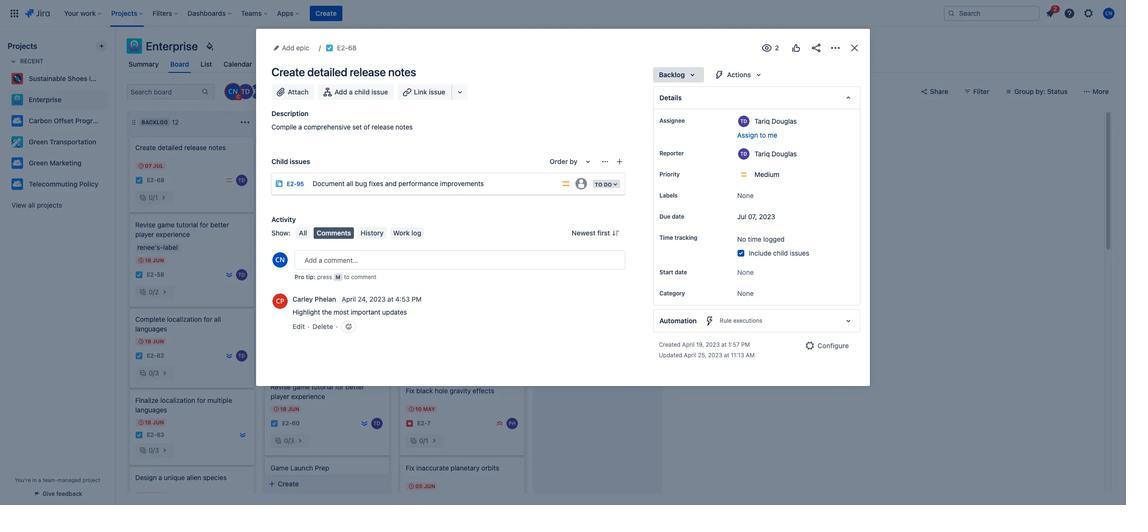 Task type: locate. For each thing, give the bounding box(es) containing it.
1 vertical spatial better
[[346, 383, 364, 391]]

1 vertical spatial pm
[[741, 341, 750, 348]]

4 task image from the top
[[135, 431, 143, 439]]

tariq douglas image for 70
[[371, 483, 383, 495]]

add epic button
[[271, 42, 312, 54]]

20 april 2023 image
[[137, 492, 145, 500], [137, 492, 145, 500]]

1 vertical spatial performance
[[271, 311, 310, 319]]

e2-68 link down the 07 jul
[[147, 176, 164, 184]]

douglas up assign to me button
[[772, 117, 797, 125]]

april up highlight the most important updates on the left
[[342, 295, 356, 303]]

task image for create detailed release notes
[[135, 177, 143, 184]]

0 vertical spatial e2-68 link
[[337, 42, 357, 54]]

1 horizontal spatial pm
[[741, 341, 750, 348]]

lowest image left bug icon
[[361, 420, 368, 427]]

0 vertical spatial 3
[[155, 369, 159, 377]]

backlog inside backlog 12
[[141, 119, 168, 125]]

0 for complete localization for all languages
[[149, 369, 153, 377]]

a for unique
[[159, 473, 162, 482]]

jun right 05
[[424, 483, 435, 489]]

/ down e2-62 link
[[153, 369, 155, 377]]

add inside button
[[335, 88, 347, 96]]

1 vertical spatial payton hansen image
[[506, 418, 518, 429]]

vote options: no one has voted for this issue yet. image
[[790, 42, 802, 54]]

task image for e2-60
[[271, 420, 278, 427]]

0 vertical spatial experience
[[156, 230, 190, 238]]

1 horizontal spatial backlog
[[659, 71, 685, 79]]

create detailed release notes down 12
[[135, 143, 226, 152]]

/ for finalize localization for multiple languages
[[153, 446, 155, 454]]

create column image
[[672, 115, 683, 126]]

tab list
[[121, 56, 1120, 73]]

68 up pages
[[348, 44, 357, 52]]

performance down "enhance"
[[271, 311, 310, 319]]

green up telecommuting
[[29, 159, 48, 167]]

give feedback
[[43, 490, 82, 497]]

2 vertical spatial none
[[737, 289, 754, 298]]

e2-27
[[282, 181, 299, 188]]

tariq down assign to me
[[755, 149, 770, 158]]

1 improve from the left
[[271, 224, 295, 233]]

a for child
[[349, 88, 353, 96]]

18 left edit button
[[280, 325, 287, 331]]

0 horizontal spatial issues
[[290, 157, 310, 165]]

enterprise link
[[8, 90, 104, 109]]

1 vertical spatial tutorial
[[312, 383, 333, 391]]

0 horizontal spatial lowest image
[[225, 352, 233, 360]]

0 vertical spatial 1 button
[[271, 193, 369, 211]]

none
[[737, 191, 754, 200], [737, 268, 754, 276], [737, 289, 754, 298]]

lowest image for revise game tutorial for better player experience
[[361, 420, 368, 427]]

jun down refactoring
[[423, 247, 435, 254]]

lowest image up multiple
[[225, 352, 233, 360]]

2 ai from the left
[[432, 224, 439, 233]]

0 vertical spatial 2
[[1054, 5, 1057, 12]]

1 button for resolution
[[271, 193, 369, 211]]

a inside implement a dynamic asteroid simulation
[[440, 306, 444, 314]]

all inside complete localization for all languages
[[214, 315, 221, 323]]

1 task image from the top
[[135, 177, 143, 184]]

languages down finalize
[[135, 406, 167, 414]]

2 tariq douglas from the top
[[755, 149, 797, 158]]

order by button
[[544, 154, 600, 169]]

date right start
[[675, 269, 687, 276]]

to
[[277, 119, 284, 125]]

assign to me
[[737, 131, 777, 139]]

1 horizontal spatial create detailed release notes
[[271, 65, 416, 79]]

payton hansen image left add people icon
[[250, 84, 266, 99]]

1 vertical spatial revise game tutorial for better player experience
[[271, 383, 364, 400]]

child
[[354, 88, 370, 96], [773, 249, 788, 257]]

e2-7 link
[[417, 419, 431, 428]]

tariq
[[755, 117, 770, 125], [755, 149, 770, 158]]

pm up am
[[741, 341, 750, 348]]

performance inside create detailed release notes dialog
[[398, 179, 438, 187]]

attach
[[288, 88, 309, 96]]

payton hansen image
[[250, 84, 266, 99], [506, 418, 518, 429]]

april left 19,
[[682, 341, 695, 348]]

fix left "black"
[[406, 387, 415, 395]]

ai up refactoring
[[432, 224, 439, 233]]

0 vertical spatial tutorial
[[176, 221, 198, 229]]

1 horizontal spatial ai
[[432, 224, 439, 233]]

create inside dialog
[[271, 65, 305, 79]]

task image left e2-62 link
[[135, 352, 143, 360]]

100
[[427, 181, 438, 188]]

18 jun for complete
[[145, 338, 164, 344]]

0 / 1 down the 07 jul
[[149, 193, 158, 201]]

/ down e2-63 link
[[153, 446, 155, 454]]

1 vertical spatial jul
[[737, 212, 746, 221]]

create detailed release notes
[[271, 65, 416, 79], [135, 143, 226, 152]]

child down issues "link"
[[354, 88, 370, 96]]

Search field
[[944, 6, 1040, 21]]

1 vertical spatial release
[[372, 123, 394, 131]]

delete button
[[313, 322, 333, 331]]

set
[[352, 123, 362, 131]]

e2- for e2-62 link
[[147, 352, 157, 359]]

projects
[[37, 201, 62, 209]]

detailed up the 07 jul
[[158, 143, 183, 152]]

none up 07,
[[737, 191, 754, 200]]

2 none from the top
[[737, 268, 754, 276]]

fix for fix inaccurate planetary orbits
[[406, 464, 415, 472]]

e2- for e2-7 link
[[417, 420, 427, 427]]

18 june 2023 image for complete localization for all languages
[[137, 338, 145, 345]]

backlog left 12
[[141, 119, 168, 125]]

improve up refactoring
[[406, 224, 431, 233]]

task image
[[326, 44, 333, 52], [406, 180, 413, 188], [271, 420, 278, 427]]

1 ai from the left
[[297, 224, 303, 233]]

link issue button
[[398, 84, 452, 100]]

story image
[[271, 180, 278, 188]]

0 / 3 for complete localization for all languages
[[149, 369, 159, 377]]

0 down 07
[[149, 193, 153, 201]]

a
[[349, 88, 353, 96], [298, 123, 302, 131], [440, 306, 444, 314], [159, 473, 162, 482], [38, 477, 41, 483]]

fix up 05 june 2023 image
[[406, 464, 415, 472]]

70
[[292, 486, 299, 493]]

e2-7
[[417, 420, 431, 427]]

0 horizontal spatial 7
[[298, 118, 301, 126]]

e2- for the e2-22 link
[[282, 258, 292, 265]]

at left 4:53
[[387, 295, 393, 303]]

e2-68 up pages
[[337, 44, 357, 52]]

time tracking
[[659, 234, 697, 241]]

document all bug fixes and performance improvements
[[313, 179, 484, 187]]

0 vertical spatial revise game tutorial for better player experience
[[135, 221, 229, 238]]

2 improve from the left
[[406, 224, 431, 233]]

1 vertical spatial fix
[[406, 464, 415, 472]]

1 left pro
[[290, 274, 293, 282]]

a for dynamic
[[440, 306, 444, 314]]

1 vertical spatial green
[[29, 159, 48, 167]]

task image up pages link
[[326, 44, 333, 52]]

tariq douglas image
[[238, 84, 253, 99], [506, 259, 518, 271], [236, 269, 247, 281], [371, 337, 383, 348], [236, 350, 247, 362]]

to inside button
[[760, 131, 766, 139]]

menu bar
[[294, 227, 426, 239]]

create button inside primary "element"
[[310, 6, 342, 21]]

0 vertical spatial tariq
[[755, 117, 770, 125]]

jun down highlight
[[288, 325, 299, 331]]

3 task image from the top
[[135, 352, 143, 360]]

1 fix from the top
[[406, 387, 415, 395]]

backlog 12
[[141, 118, 179, 126]]

1 1 button from the top
[[271, 193, 369, 211]]

3 for revise game tutorial for better player experience
[[290, 436, 294, 445]]

add for add a child issue
[[335, 88, 347, 96]]

april left 25,
[[684, 352, 696, 359]]

medium image left story icon in the top left of the page
[[225, 177, 233, 184]]

2 languages from the top
[[135, 406, 167, 414]]

none down include
[[737, 268, 754, 276]]

jun for revise game tutorial for better player experience
[[288, 406, 299, 412]]

68 for the rightmost "e2-68" link
[[348, 44, 357, 52]]

0 horizontal spatial revise game tutorial for better player experience
[[135, 221, 229, 238]]

bug image
[[271, 258, 278, 265]]

languages for complete
[[135, 325, 167, 333]]

task image left e2-58 "link"
[[135, 271, 143, 279]]

1 horizontal spatial payton hansen image
[[506, 418, 518, 429]]

e2- inside "link"
[[147, 271, 157, 278]]

0 vertical spatial create button
[[310, 6, 342, 21]]

0 vertical spatial none
[[737, 191, 754, 200]]

field
[[347, 143, 361, 152]]

all inside document all bug fixes and performance improvements link
[[346, 179, 353, 187]]

1 vertical spatial child
[[773, 249, 788, 257]]

pm up the "implement"
[[412, 295, 422, 303]]

tutorial
[[176, 221, 198, 229], [312, 383, 333, 391]]

60
[[292, 420, 300, 427]]

1 horizontal spatial game
[[293, 383, 310, 391]]

jun up 62
[[153, 338, 164, 344]]

menu bar containing all
[[294, 227, 426, 239]]

add inside popup button
[[282, 44, 294, 52]]

18 jun up e2-60 at the left of the page
[[280, 406, 299, 412]]

e2-68 link
[[337, 42, 357, 54], [147, 176, 164, 184]]

1 vertical spatial 3
[[290, 436, 294, 445]]

0 vertical spatial 68
[[348, 44, 357, 52]]

3 down e2-63 link
[[155, 446, 159, 454]]

create detailed release notes dialog
[[256, 29, 870, 386]]

0 vertical spatial localization
[[167, 315, 202, 323]]

none up executions
[[737, 289, 754, 298]]

task image for complete localization for all languages
[[135, 352, 143, 360]]

18 june 2023 image
[[408, 247, 415, 255], [137, 257, 145, 264], [137, 338, 145, 345], [272, 405, 280, 413], [272, 405, 280, 413], [137, 419, 145, 426]]

player up e2-58
[[135, 230, 154, 238]]

none for start date
[[737, 268, 754, 276]]

detailed inside dialog
[[307, 65, 347, 79]]

18 jun down refactoring
[[415, 247, 435, 254]]

0 vertical spatial detailed
[[307, 65, 347, 79]]

1 down e2-7 link
[[425, 436, 428, 445]]

green for green transportation
[[29, 138, 48, 146]]

create banner
[[0, 0, 1126, 27]]

labels
[[659, 192, 678, 199]]

1 vertical spatial none
[[737, 268, 754, 276]]

18 jun up the e2-62
[[145, 338, 164, 344]]

child down the logged
[[773, 249, 788, 257]]

fix inaccurate planetary orbits
[[406, 464, 499, 472]]

0 / 3 down e2-60 link
[[284, 436, 294, 445]]

a for comprehensive
[[298, 123, 302, 131]]

pages link
[[332, 56, 355, 73]]

0 vertical spatial medium image
[[225, 177, 233, 184]]

a right do
[[298, 123, 302, 131]]

add inside the add high-resolution star field background
[[271, 143, 283, 152]]

green marketing
[[29, 159, 81, 167]]

18 up e2-60 at the left of the page
[[280, 406, 287, 412]]

tariq up assign to me
[[755, 117, 770, 125]]

primary element
[[6, 0, 944, 27]]

1 vertical spatial languages
[[135, 406, 167, 414]]

newest first image
[[612, 229, 620, 237]]

actions button
[[708, 67, 770, 82]]

07
[[145, 163, 152, 169]]

18 jun for improve
[[415, 247, 435, 254]]

backlog up details
[[659, 71, 685, 79]]

document
[[313, 179, 345, 187]]

18 june 2023 image
[[408, 247, 415, 255], [137, 257, 145, 264], [137, 338, 145, 345], [137, 419, 145, 426]]

3 down e2-60 link
[[290, 436, 294, 445]]

0 vertical spatial fix
[[406, 387, 415, 395]]

1 vertical spatial 2
[[155, 288, 159, 296]]

ai left threat
[[297, 224, 303, 233]]

0 horizontal spatial detailed
[[158, 143, 183, 152]]

link web pages and more image
[[454, 86, 465, 98]]

cara nguyen image
[[506, 341, 518, 352]]

0 horizontal spatial enterprise
[[29, 95, 61, 104]]

1 vertical spatial to
[[344, 273, 349, 281]]

e2-22
[[282, 258, 299, 265]]

0 vertical spatial douglas
[[772, 117, 797, 125]]

0 for fix black hole gravity effects
[[419, 436, 423, 445]]

e2- for e2-70 link
[[282, 486, 292, 493]]

green down carbon
[[29, 138, 48, 146]]

/ down e2-60 link
[[288, 436, 290, 445]]

may for black
[[423, 406, 435, 412]]

2 vertical spatial add
[[271, 143, 283, 152]]

marketing
[[50, 159, 81, 167]]

0 down e2-7 link
[[419, 436, 423, 445]]

1 horizontal spatial e2-68
[[337, 44, 357, 52]]

copy link to issue image
[[355, 44, 362, 51]]

calendar
[[224, 60, 252, 68]]

lowest image
[[225, 271, 233, 279], [239, 431, 247, 439]]

phelan
[[315, 295, 336, 303]]

0 vertical spatial add
[[282, 44, 294, 52]]

/ for create detailed release notes
[[153, 193, 155, 201]]

1 horizontal spatial revise
[[271, 383, 291, 391]]

gravity
[[450, 387, 471, 395]]

automation element
[[653, 310, 860, 333]]

0 vertical spatial better
[[210, 221, 229, 229]]

18
[[415, 247, 422, 254], [145, 257, 151, 263], [280, 325, 287, 331], [145, 338, 151, 344], [280, 406, 287, 412], [145, 419, 151, 425]]

0 vertical spatial issues
[[290, 157, 310, 165]]

1 douglas from the top
[[772, 117, 797, 125]]

create detailed release notes inside dialog
[[271, 65, 416, 79]]

01 june 2023 image
[[272, 243, 280, 251], [272, 243, 280, 251]]

0 vertical spatial 0 / 1
[[149, 193, 158, 201]]

localization right complete
[[167, 315, 202, 323]]

collapse recent projects image
[[8, 56, 19, 67]]

add for add epic
[[282, 44, 294, 52]]

search image
[[948, 9, 955, 17]]

jun up 63
[[153, 419, 164, 425]]

child
[[271, 157, 288, 165]]

green marketing link
[[8, 153, 104, 173]]

issue down issues "link"
[[372, 88, 388, 96]]

0 horizontal spatial improve
[[271, 224, 295, 233]]

experience up 60
[[291, 392, 325, 400]]

18 june 2023 image for revise game tutorial for better player experience
[[272, 405, 280, 413]]

18 june 2023 image for improve ai behavior scripts via refactoring
[[408, 247, 415, 255]]

1 horizontal spatial performance
[[398, 179, 438, 187]]

recent
[[20, 58, 43, 65]]

0 / 3 down e2-63 link
[[149, 446, 159, 454]]

0 horizontal spatial payton hansen image
[[250, 84, 266, 99]]

0 horizontal spatial jul
[[153, 163, 163, 169]]

include child issues
[[749, 249, 809, 257]]

e2- for e2-63 link
[[147, 431, 157, 439]]

0 vertical spatial child
[[354, 88, 370, 96]]

languages inside complete localization for all languages
[[135, 325, 167, 333]]

douglas down assign to me button
[[772, 149, 797, 158]]

0 vertical spatial languages
[[135, 325, 167, 333]]

e2-68 inside create detailed release notes dialog
[[337, 44, 357, 52]]

jul right 07
[[153, 163, 163, 169]]

18 jun up e2-63
[[145, 419, 164, 425]]

task image left e2-60 link
[[271, 420, 278, 427]]

fixes
[[369, 179, 383, 187]]

updates
[[382, 308, 407, 316]]

05 june 2023 image
[[408, 482, 415, 490]]

18 for finalize localization for multiple languages
[[145, 419, 151, 425]]

0 vertical spatial at
[[387, 295, 393, 303]]

executions
[[733, 317, 763, 324]]

3 for complete localization for all languages
[[155, 369, 159, 377]]

add epic
[[282, 44, 309, 52]]

0 / 3 for revise game tutorial for better player experience
[[284, 436, 294, 445]]

68 for bottom "e2-68" link
[[157, 177, 164, 184]]

program
[[75, 117, 102, 125]]

1 horizontal spatial jul
[[737, 212, 746, 221]]

1 horizontal spatial medium image
[[361, 485, 368, 493]]

1 horizontal spatial lowest image
[[361, 420, 368, 427]]

medium image
[[225, 177, 233, 184], [361, 485, 368, 493]]

1 languages from the top
[[135, 325, 167, 333]]

68 inside create detailed release notes dialog
[[348, 44, 357, 52]]

0 horizontal spatial performance
[[271, 311, 310, 319]]

07 july 2023 image
[[137, 162, 145, 170]]

green transportation link
[[8, 132, 104, 152]]

jira image
[[25, 7, 50, 19], [25, 7, 50, 19]]

response
[[325, 224, 354, 233]]

add for add high-resolution star field background
[[271, 143, 283, 152]]

2 fix from the top
[[406, 464, 415, 472]]

18 up e2-58
[[145, 257, 151, 263]]

priority: medium image
[[561, 179, 571, 188]]

issues up 15 may at the top of page
[[290, 157, 310, 165]]

1 vertical spatial cara nguyen image
[[371, 178, 383, 190]]

assignee pin to top. only you can see pinned fields. image
[[687, 117, 694, 125]]

1 tariq from the top
[[755, 117, 770, 125]]

11:13
[[731, 352, 744, 359]]

0 / 1 down e2-7 link
[[419, 436, 428, 445]]

0 vertical spatial april
[[342, 295, 356, 303]]

improve for improve ai threat response
[[271, 224, 295, 233]]

jun for improve ai threat response
[[288, 244, 299, 250]]

1 vertical spatial medium image
[[361, 485, 368, 493]]

sustainable
[[29, 74, 66, 82]]

languages inside finalize localization for multiple languages
[[135, 406, 167, 414]]

issues right include
[[790, 249, 809, 257]]

add down pages link
[[335, 88, 347, 96]]

add high-resolution star field background
[[271, 143, 361, 161]]

to left me
[[760, 131, 766, 139]]

4:53
[[395, 295, 410, 303]]

telecommuting
[[29, 180, 78, 188]]

15 may 2023 image
[[272, 166, 280, 174], [272, 166, 280, 174]]

1 vertical spatial add
[[335, 88, 347, 96]]

0 / 1
[[149, 193, 158, 201], [419, 436, 428, 445]]

cara nguyen image
[[225, 84, 241, 99], [371, 178, 383, 190]]

1 vertical spatial enterprise
[[29, 95, 61, 104]]

0 horizontal spatial cara nguyen image
[[225, 84, 241, 99]]

0 horizontal spatial 0 / 1
[[149, 193, 158, 201]]

1 vertical spatial all
[[28, 201, 35, 209]]

05 june 2023 image
[[408, 482, 415, 490]]

at left 1:57
[[722, 341, 727, 348]]

all inside view all projects link
[[28, 201, 35, 209]]

task image down 07 july 2023 icon
[[135, 177, 143, 184]]

pages
[[333, 60, 353, 68]]

dynamic
[[446, 306, 472, 314]]

0 down e2-62 link
[[149, 369, 153, 377]]

1 horizontal spatial improve
[[406, 224, 431, 233]]

transportation
[[50, 138, 96, 146]]

may right the 10 at bottom
[[423, 406, 435, 412]]

at left 11:13
[[724, 352, 729, 359]]

jun for improve ai behavior scripts via refactoring
[[423, 247, 435, 254]]

ai for behavior
[[432, 224, 439, 233]]

2 1 button from the top
[[271, 270, 369, 288]]

close image
[[849, 42, 860, 54]]

medium
[[755, 170, 779, 178]]

1 horizontal spatial 7
[[427, 420, 431, 427]]

progress
[[419, 119, 449, 125]]

player up e2-60 at the left of the page
[[271, 392, 289, 400]]

labels pin to top. only you can see pinned fields. image
[[680, 192, 687, 200]]

task image
[[135, 177, 143, 184], [135, 271, 143, 279], [135, 352, 143, 360], [135, 431, 143, 439]]

18 june 2023 image for complete localization for all languages
[[137, 338, 145, 345]]

jun
[[288, 244, 299, 250], [423, 247, 435, 254], [153, 257, 164, 263], [288, 325, 299, 331], [153, 338, 164, 344], [288, 406, 299, 412], [153, 419, 164, 425], [424, 483, 435, 489]]

task image left e2-63 link
[[135, 431, 143, 439]]

e2-68 down the 07 jul
[[147, 177, 164, 184]]

most
[[334, 308, 349, 316]]

1 horizontal spatial player
[[271, 392, 289, 400]]

e2-68 for bottom "e2-68" link
[[147, 177, 164, 184]]

0 vertical spatial 0 / 3
[[149, 369, 159, 377]]

offset
[[54, 117, 74, 125]]

e2-62 link
[[147, 352, 164, 360]]

a inside button
[[349, 88, 353, 96]]

backlog for backlog 12
[[141, 119, 168, 125]]

0 vertical spatial payton hansen image
[[250, 84, 266, 99]]

localization inside complete localization for all languages
[[167, 315, 202, 323]]

epic image
[[271, 485, 278, 493]]

ai inside improve ai behavior scripts via refactoring
[[432, 224, 439, 233]]

0 horizontal spatial player
[[135, 230, 154, 238]]

2023 right "24,"
[[369, 295, 386, 303]]

1 horizontal spatial enterprise
[[146, 39, 198, 53]]

improve for improve ai behavior scripts via refactoring
[[406, 224, 431, 233]]

1 vertical spatial task image
[[406, 180, 413, 188]]

2 green from the top
[[29, 159, 48, 167]]

1 vertical spatial 0 / 3
[[284, 436, 294, 445]]

1 vertical spatial 0 / 1
[[419, 436, 428, 445]]

to
[[760, 131, 766, 139], [344, 273, 349, 281]]

e2-95
[[287, 180, 304, 188]]

10 may
[[415, 406, 435, 412]]

languages for finalize
[[135, 406, 167, 414]]

0 horizontal spatial game
[[157, 221, 175, 229]]

pm inside created april 19, 2023 at 1:57 pm updated april 25, 2023 at 11:13 am
[[741, 341, 750, 348]]

e2-100 link
[[417, 180, 438, 188]]

orbits
[[481, 464, 499, 472]]

no time logged
[[737, 235, 785, 243]]

bug image
[[406, 420, 413, 427]]

07 july 2023 image
[[137, 162, 145, 170]]

a right in
[[38, 477, 41, 483]]

payton hansen image right highest image
[[506, 418, 518, 429]]

create detailed release notes up add a child issue button
[[271, 65, 416, 79]]

high image
[[361, 180, 368, 188]]

view all projects link
[[8, 197, 107, 214]]

issue type: sub-task image
[[275, 180, 283, 188]]

3 down e2-62 link
[[155, 369, 159, 377]]

task image down 25 may 2023 image
[[406, 180, 413, 188]]

time tracking pin to top. only you can see pinned fields. image
[[699, 234, 707, 242]]

to right m
[[344, 273, 349, 281]]

link issue
[[414, 88, 445, 96]]

medium image for e2-70
[[361, 485, 368, 493]]

backlog inside dropdown button
[[659, 71, 685, 79]]

jul inside create detailed release notes dialog
[[737, 212, 746, 221]]

date for start date
[[675, 269, 687, 276]]

tariq douglas image
[[236, 175, 247, 186], [506, 178, 518, 190], [371, 418, 383, 429], [371, 483, 383, 495]]

1 vertical spatial 1 button
[[271, 270, 369, 288]]

localization inside finalize localization for multiple languages
[[160, 396, 195, 404]]

jul
[[153, 163, 163, 169], [737, 212, 746, 221]]

backlog for backlog
[[659, 71, 685, 79]]

assign
[[737, 131, 758, 139]]

1 horizontal spatial detailed
[[307, 65, 347, 79]]

/ for revise game tutorial for better player experience
[[288, 436, 290, 445]]

2 vertical spatial all
[[214, 315, 221, 323]]

1 vertical spatial backlog
[[141, 119, 168, 125]]

attach button
[[271, 84, 314, 100]]

improve inside improve ai behavior scripts via refactoring
[[406, 224, 431, 233]]

10 may 2023 image
[[408, 405, 415, 413], [408, 405, 415, 413]]

1 vertical spatial notes
[[396, 123, 413, 131]]

give
[[43, 490, 55, 497]]

in progress
[[412, 119, 449, 125]]

1 none from the top
[[737, 191, 754, 200]]

issue right "link" at the top of page
[[429, 88, 445, 96]]

initiative
[[89, 74, 116, 82]]

25 may 2023 image
[[408, 166, 415, 174]]

fix
[[406, 387, 415, 395], [406, 464, 415, 472]]

25 may 2023 image
[[408, 166, 415, 174]]

0 vertical spatial to
[[760, 131, 766, 139]]

1 green from the top
[[29, 138, 48, 146]]

jun for finalize localization for multiple languages
[[153, 419, 164, 425]]

priority pin to top. only you can see pinned fields. image
[[682, 171, 689, 178]]

lowest image
[[225, 352, 233, 360], [361, 420, 368, 427]]

18 up the e2-62
[[145, 338, 151, 344]]

improve down activity
[[271, 224, 295, 233]]

may down child issues at the top left of the page
[[288, 166, 300, 173]]



Task type: describe. For each thing, give the bounding box(es) containing it.
1 horizontal spatial lowest image
[[239, 431, 247, 439]]

e2-95 link
[[287, 180, 304, 188]]

1 tariq douglas from the top
[[755, 117, 797, 125]]

63
[[157, 431, 164, 439]]

2 vertical spatial release
[[184, 143, 207, 152]]

e2- for e2-100 link
[[417, 181, 427, 188]]

april 24, 2023 at 4:53 pm
[[342, 295, 422, 303]]

complete
[[135, 315, 165, 323]]

may right 25
[[424, 166, 436, 173]]

0 for revise game tutorial for better player experience
[[284, 436, 288, 445]]

lowest image for complete localization for all languages
[[225, 352, 233, 360]]

0 vertical spatial 7
[[298, 118, 301, 126]]

effects
[[473, 387, 494, 395]]

18 june 2023 image for improve ai behavior scripts via refactoring
[[408, 247, 415, 255]]

carbon offset program link
[[8, 111, 104, 130]]

start
[[659, 269, 673, 276]]

18 june 2023 image for finalize localization for multiple languages
[[137, 419, 145, 426]]

by
[[570, 157, 577, 165]]

time
[[748, 235, 761, 243]]

share image
[[811, 42, 822, 54]]

all for view
[[28, 201, 35, 209]]

actions image
[[830, 42, 841, 54]]

0 vertical spatial player
[[135, 230, 154, 238]]

project
[[82, 477, 100, 483]]

tariq douglas image for 60
[[371, 418, 383, 429]]

add reaction image
[[345, 323, 352, 330]]

/ for fix black hole gravity effects
[[423, 436, 425, 445]]

apr
[[153, 493, 164, 499]]

forms
[[302, 60, 322, 68]]

profile image of cara nguyen image
[[272, 252, 288, 268]]

e2- for e2-60 link
[[282, 420, 292, 427]]

unique
[[164, 473, 185, 482]]

jun for fix inaccurate planetary orbits
[[424, 483, 435, 489]]

performance inside the enhance asset loading performance
[[271, 311, 310, 319]]

Search board text field
[[128, 85, 200, 98]]

create inside primary "element"
[[316, 9, 337, 17]]

20 apr
[[145, 493, 164, 499]]

sustainable shoes initiative
[[29, 74, 116, 82]]

e2- for the e2-27 link
[[282, 181, 292, 188]]

18 june 2023 image for finalize localization for multiple languages
[[137, 419, 145, 426]]

start date
[[659, 269, 687, 276]]

1 horizontal spatial e2-68 link
[[337, 42, 357, 54]]

reports link
[[394, 56, 423, 73]]

1 horizontal spatial experience
[[291, 392, 325, 400]]

2023 right 25,
[[708, 352, 722, 359]]

0 / 3 for finalize localization for multiple languages
[[149, 446, 159, 454]]

2 issue from the left
[[429, 88, 445, 96]]

add a child issue button
[[318, 84, 394, 100]]

prep
[[315, 464, 329, 472]]

me
[[768, 131, 777, 139]]

2023 right 07,
[[759, 212, 775, 221]]

configure
[[818, 342, 849, 350]]

1 vertical spatial at
[[722, 341, 727, 348]]

0 horizontal spatial create detailed release notes
[[135, 143, 226, 152]]

0 horizontal spatial 2
[[155, 288, 159, 296]]

game launch prep
[[271, 464, 329, 472]]

2 tariq from the top
[[755, 149, 770, 158]]

0 vertical spatial lowest image
[[225, 271, 233, 279]]

feedback
[[56, 490, 82, 497]]

Add a comment… field
[[294, 250, 625, 270]]

star
[[334, 143, 346, 152]]

all
[[299, 229, 307, 237]]

implement
[[406, 306, 438, 314]]

01 jun
[[280, 244, 299, 250]]

1 horizontal spatial tutorial
[[312, 383, 333, 391]]

medium image for e2-68
[[225, 177, 233, 184]]

1 button for threat
[[271, 270, 369, 288]]

18 for revise game tutorial for better player experience
[[280, 406, 287, 412]]

child inside add a child issue button
[[354, 88, 370, 96]]

add people image
[[271, 86, 283, 97]]

/ down e2-58 "link"
[[153, 288, 155, 296]]

behavior
[[440, 224, 467, 233]]

0 horizontal spatial experience
[[156, 230, 190, 238]]

0 horizontal spatial revise
[[135, 221, 156, 229]]

1 vertical spatial e2-68 link
[[147, 176, 164, 184]]

task image for e2-100
[[406, 180, 413, 188]]

0 for finalize localization for multiple languages
[[149, 446, 153, 454]]

priority
[[659, 171, 680, 178]]

improvements
[[440, 179, 484, 187]]

view
[[12, 201, 26, 209]]

give feedback button
[[27, 486, 88, 502]]

0 for create detailed release notes
[[149, 193, 153, 201]]

0 vertical spatial cara nguyen image
[[225, 84, 241, 99]]

1 down the 07 jul
[[155, 193, 158, 201]]

0 vertical spatial game
[[157, 221, 175, 229]]

0 / 1 for detailed
[[149, 193, 158, 201]]

0 vertical spatial pm
[[412, 295, 422, 303]]

list
[[201, 60, 212, 68]]

25
[[415, 166, 422, 173]]

task image for finalize localization for multiple languages
[[135, 431, 143, 439]]

18 jun up e2-58
[[145, 257, 164, 263]]

automation
[[659, 317, 697, 325]]

/ for complete localization for all languages
[[153, 369, 155, 377]]

do
[[286, 119, 294, 125]]

1 vertical spatial revise
[[271, 383, 291, 391]]

2023 right 19,
[[706, 341, 720, 348]]

18 jun for finalize
[[145, 419, 164, 425]]

1 vertical spatial create button
[[262, 475, 392, 493]]

pro
[[294, 273, 304, 281]]

configure link
[[798, 338, 855, 354]]

01
[[280, 244, 286, 250]]

tip:
[[306, 273, 316, 281]]

highest image
[[496, 420, 504, 427]]

none for labels
[[737, 191, 754, 200]]

0 / 2
[[149, 288, 159, 296]]

category
[[659, 290, 685, 297]]

menu bar inside create detailed release notes dialog
[[294, 227, 426, 239]]

of
[[364, 123, 370, 131]]

2 vertical spatial notes
[[209, 143, 226, 152]]

1 vertical spatial game
[[293, 383, 310, 391]]

e2-62
[[147, 352, 164, 359]]

include
[[749, 249, 771, 257]]

show:
[[271, 229, 290, 237]]

tab list containing board
[[121, 56, 1120, 73]]

issue actions image
[[601, 158, 609, 165]]

newest
[[572, 229, 596, 237]]

jul 07, 2023
[[737, 212, 775, 221]]

10
[[415, 406, 422, 412]]

document all bug fixes and performance improvements link
[[309, 174, 557, 193]]

2 vertical spatial at
[[724, 352, 729, 359]]

1 horizontal spatial better
[[346, 383, 364, 391]]

payton hansen image
[[371, 256, 383, 267]]

0 / 1 for black
[[419, 436, 428, 445]]

fix black hole gravity effects
[[406, 387, 494, 395]]

e2-58
[[147, 271, 164, 278]]

date for due date
[[672, 213, 684, 220]]

95
[[297, 180, 304, 188]]

implement a dynamic asteroid simulation
[[406, 306, 499, 323]]

ai for threat
[[297, 224, 303, 233]]

0 horizontal spatial to
[[344, 273, 349, 281]]

1 horizontal spatial task image
[[326, 44, 333, 52]]

comments
[[317, 229, 351, 237]]

2 inside create banner
[[1054, 5, 1057, 12]]

1 issue from the left
[[372, 88, 388, 96]]

summary link
[[127, 56, 161, 73]]

for inside complete localization for all languages
[[204, 315, 212, 323]]

1 vertical spatial player
[[271, 392, 289, 400]]

scripts
[[469, 224, 490, 233]]

18 jun for revise
[[280, 406, 299, 412]]

18 jun down "enhance"
[[280, 325, 299, 331]]

e2-68 for the rightmost "e2-68" link
[[337, 44, 357, 52]]

localization for finalize
[[160, 396, 195, 404]]

the
[[322, 308, 332, 316]]

18 for improve ai behavior scripts via refactoring
[[415, 247, 422, 254]]

finalize localization for multiple languages
[[135, 396, 232, 414]]

issues link
[[362, 56, 386, 73]]

am
[[746, 352, 755, 359]]

e2-70 link
[[282, 485, 299, 493]]

in
[[32, 477, 37, 483]]

issues
[[364, 60, 385, 68]]

details element
[[653, 86, 860, 109]]

3 none from the top
[[737, 289, 754, 298]]

0 vertical spatial jul
[[153, 163, 163, 169]]

0 vertical spatial release
[[350, 65, 386, 79]]

may for high-
[[288, 166, 300, 173]]

2 task image from the top
[[135, 271, 143, 279]]

carbon
[[29, 117, 52, 125]]

description
[[271, 109, 308, 118]]

2 douglas from the top
[[772, 149, 797, 158]]

in
[[412, 119, 418, 125]]

18 for complete localization for all languages
[[145, 338, 151, 344]]

e2-63 link
[[147, 431, 164, 439]]

complete localization for all languages
[[135, 315, 221, 333]]

e2-58 link
[[147, 271, 164, 279]]

e2-22 link
[[282, 257, 299, 266]]

you're
[[15, 477, 31, 483]]

fix for fix black hole gravity effects
[[406, 387, 415, 395]]

localization for complete
[[167, 315, 202, 323]]

1:57
[[728, 341, 740, 348]]

3 for finalize localization for multiple languages
[[155, 446, 159, 454]]

all for document
[[346, 179, 353, 187]]

1 vertical spatial detailed
[[158, 143, 183, 152]]

0 horizontal spatial better
[[210, 221, 229, 229]]

compile
[[271, 123, 297, 131]]

07 jul
[[145, 163, 163, 169]]

0 vertical spatial notes
[[388, 65, 416, 79]]

e2- for e2-58 "link"
[[147, 271, 157, 278]]

1 vertical spatial april
[[682, 341, 695, 348]]

edit
[[293, 322, 305, 330]]

create child image
[[616, 158, 624, 165]]

improve ai threat response
[[271, 224, 354, 233]]

1 down the e2-27 link
[[290, 197, 293, 205]]

green for green marketing
[[29, 159, 48, 167]]

tariq douglas image for 68
[[236, 175, 247, 186]]

05
[[415, 483, 423, 489]]

press
[[317, 273, 332, 281]]

e2-60 link
[[282, 419, 300, 428]]

for inside finalize localization for multiple languages
[[197, 396, 206, 404]]

2 vertical spatial april
[[684, 352, 696, 359]]

0 down e2-58 "link"
[[149, 288, 153, 296]]

jun for complete localization for all languages
[[153, 338, 164, 344]]

green transportation
[[29, 138, 96, 146]]

forms link
[[300, 56, 324, 73]]

1 vertical spatial issues
[[790, 249, 809, 257]]

05 jun
[[415, 483, 435, 489]]

jun up 58
[[153, 257, 164, 263]]

due
[[659, 213, 670, 220]]



Task type: vqa. For each thing, say whether or not it's contained in the screenshot.
"open" image
no



